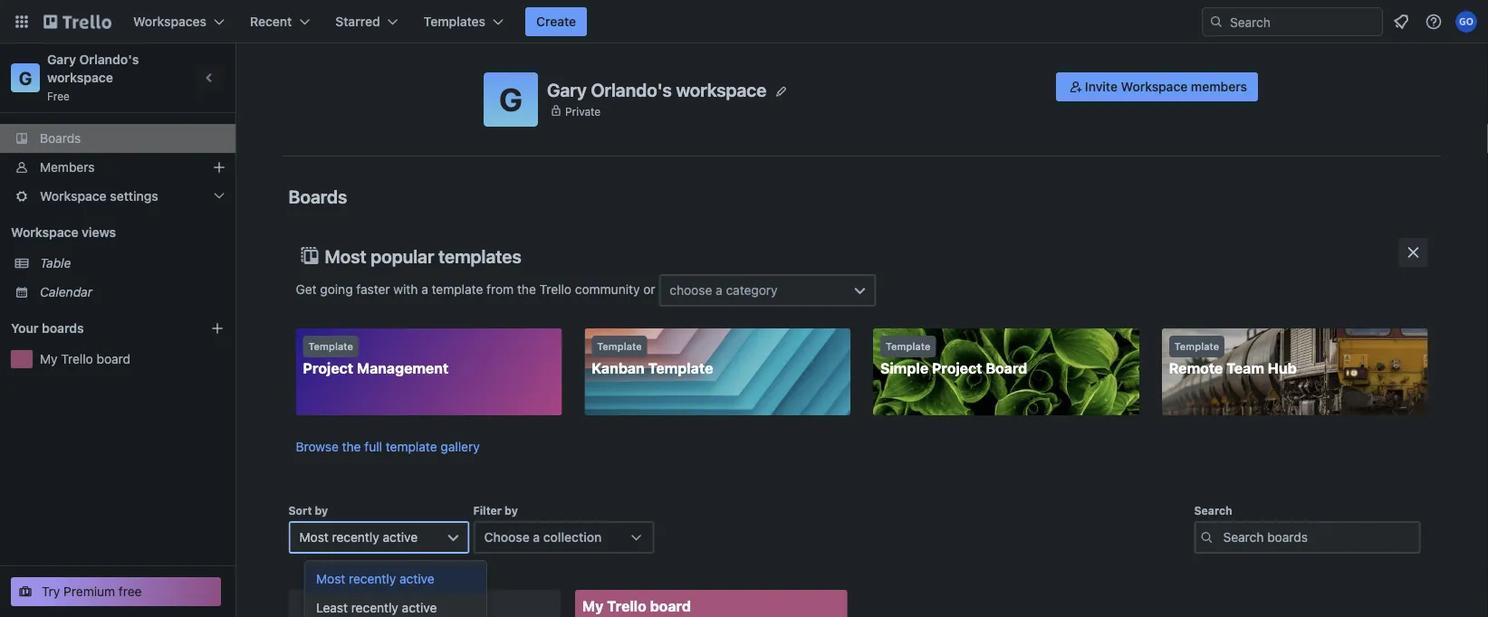 Task type: describe. For each thing, give the bounding box(es) containing it.
boards
[[42, 321, 84, 336]]

simple
[[880, 360, 928, 377]]

management
[[357, 360, 449, 377]]

search image
[[1209, 14, 1224, 29]]

popular
[[371, 245, 434, 267]]

by for sort by
[[315, 504, 328, 517]]

switch to… image
[[13, 13, 31, 31]]

workspace for gary orlando's workspace
[[676, 79, 767, 100]]

1 horizontal spatial the
[[517, 282, 536, 297]]

workspaces button
[[122, 7, 236, 36]]

choose a category
[[670, 283, 778, 298]]

create
[[536, 14, 576, 29]]

gallery
[[441, 440, 480, 455]]

with
[[393, 282, 418, 297]]

0 vertical spatial board
[[96, 352, 131, 367]]

team
[[1226, 360, 1264, 377]]

table
[[40, 256, 71, 271]]

members
[[1191, 79, 1247, 94]]

your boards with 1 items element
[[11, 318, 183, 340]]

workspace inside button
[[1121, 79, 1188, 94]]

0 vertical spatial my
[[40, 352, 58, 367]]

browse
[[296, 440, 339, 455]]

template project management
[[303, 341, 449, 377]]

template kanban template
[[592, 341, 713, 377]]

a for choose a category
[[716, 283, 723, 298]]

0 horizontal spatial my trello board link
[[40, 351, 225, 369]]

templates button
[[413, 7, 514, 36]]

least recently active
[[316, 601, 437, 616]]

g for g button on the left of page
[[499, 81, 523, 118]]

2 vertical spatial active
[[402, 601, 437, 616]]

gary orlando's workspace link
[[47, 52, 142, 85]]

gary for gary orlando's workspace
[[547, 79, 587, 100]]

private
[[565, 105, 601, 118]]

get going faster with a template from the trello community or
[[296, 282, 659, 297]]

full
[[364, 440, 382, 455]]

1 vertical spatial active
[[399, 572, 434, 587]]

templates
[[438, 245, 521, 267]]

recent button
[[239, 7, 321, 36]]

2 vertical spatial most
[[316, 572, 345, 587]]

workspace for views
[[11, 225, 78, 240]]

g for g link
[[19, 67, 32, 88]]

sm image
[[1067, 78, 1085, 96]]

1 horizontal spatial my
[[582, 598, 604, 615]]

collection
[[543, 530, 602, 545]]

0 vertical spatial active
[[383, 530, 418, 545]]

settings
[[110, 189, 158, 204]]

board
[[986, 360, 1027, 377]]

project inside template project management
[[303, 360, 353, 377]]

filter
[[473, 504, 502, 517]]

faster
[[356, 282, 390, 297]]

template for simple
[[886, 341, 930, 353]]

try
[[42, 585, 60, 600]]

invite workspace members
[[1085, 79, 1247, 94]]

gary orlando's workspace free
[[47, 52, 142, 102]]

workspace for settings
[[40, 189, 107, 204]]

recent
[[250, 14, 292, 29]]

project inside template simple project board
[[932, 360, 982, 377]]

browse the full template gallery link
[[296, 440, 480, 455]]

remote
[[1169, 360, 1223, 377]]

1 horizontal spatial boards
[[288, 186, 347, 207]]

0 vertical spatial boards
[[40, 131, 81, 146]]

your
[[11, 321, 38, 336]]

filter by
[[473, 504, 518, 517]]

Search field
[[1224, 8, 1382, 35]]

get
[[296, 282, 317, 297]]

1 horizontal spatial board
[[650, 598, 691, 615]]

starred
[[335, 14, 380, 29]]

workspace navigation collapse icon image
[[197, 65, 223, 91]]

create button
[[525, 7, 587, 36]]

choose a collection button
[[473, 522, 654, 554]]

starred button
[[325, 7, 409, 36]]

template for remote
[[1175, 341, 1219, 353]]

1 vertical spatial most recently active
[[316, 572, 434, 587]]

1 vertical spatial most
[[299, 530, 329, 545]]

1 vertical spatial recently
[[349, 572, 396, 587]]



Task type: locate. For each thing, give the bounding box(es) containing it.
0 vertical spatial orlando's
[[79, 52, 139, 67]]

most popular templates
[[325, 245, 521, 267]]

0 horizontal spatial trello
[[61, 352, 93, 367]]

0 horizontal spatial gary
[[47, 52, 76, 67]]

2 horizontal spatial trello
[[607, 598, 646, 615]]

members link
[[0, 153, 235, 182]]

orlando's for gary orlando's workspace
[[591, 79, 672, 100]]

the left full
[[342, 440, 361, 455]]

trello
[[539, 282, 572, 297], [61, 352, 93, 367], [607, 598, 646, 615]]

Search text field
[[1194, 522, 1421, 554]]

premium
[[64, 585, 115, 600]]

orlando's
[[79, 52, 139, 67], [591, 79, 672, 100]]

0 horizontal spatial by
[[315, 504, 328, 517]]

by
[[315, 504, 328, 517], [505, 504, 518, 517]]

g down "switch to…" icon
[[19, 67, 32, 88]]

0 vertical spatial recently
[[332, 530, 379, 545]]

gary inside gary orlando's workspace free
[[47, 52, 76, 67]]

workspace down primary element
[[676, 79, 767, 100]]

gary
[[47, 52, 76, 67], [547, 79, 587, 100]]

orlando's down back to home image
[[79, 52, 139, 67]]

choose
[[670, 283, 712, 298]]

template inside template simple project board
[[886, 341, 930, 353]]

0 horizontal spatial a
[[421, 282, 428, 297]]

0 vertical spatial trello
[[539, 282, 572, 297]]

workspace
[[47, 70, 113, 85], [676, 79, 767, 100]]

kanban
[[592, 360, 645, 377]]

template up simple
[[886, 341, 930, 353]]

1 horizontal spatial g
[[499, 81, 523, 118]]

search
[[1194, 504, 1232, 517]]

boards
[[40, 131, 81, 146], [288, 186, 347, 207]]

sort by
[[288, 504, 328, 517]]

1 vertical spatial my trello board link
[[575, 591, 847, 618]]

try premium free button
[[11, 578, 221, 607]]

gary up private
[[547, 79, 587, 100]]

template inside template remote team hub
[[1175, 341, 1219, 353]]

workspace inside gary orlando's workspace free
[[47, 70, 113, 85]]

gary up free in the top of the page
[[47, 52, 76, 67]]

template
[[308, 341, 353, 353], [597, 341, 642, 353], [886, 341, 930, 353], [1175, 341, 1219, 353], [648, 360, 713, 377]]

g inside button
[[499, 81, 523, 118]]

category
[[726, 283, 778, 298]]

by right filter
[[505, 504, 518, 517]]

project
[[303, 360, 353, 377], [932, 360, 982, 377]]

most up going in the left top of the page
[[325, 245, 366, 267]]

1 vertical spatial my
[[582, 598, 604, 615]]

workspace
[[1121, 79, 1188, 94], [40, 189, 107, 204], [11, 225, 78, 240]]

workspace views
[[11, 225, 116, 240]]

recently
[[332, 530, 379, 545], [349, 572, 396, 587], [351, 601, 398, 616]]

1 vertical spatial template
[[386, 440, 437, 455]]

add board image
[[210, 322, 225, 336]]

by for filter by
[[505, 504, 518, 517]]

my trello board link
[[40, 351, 225, 369], [575, 591, 847, 618]]

hub
[[1268, 360, 1297, 377]]

1 vertical spatial workspace
[[40, 189, 107, 204]]

going
[[320, 282, 353, 297]]

members
[[40, 160, 95, 175]]

my down your boards
[[40, 352, 58, 367]]

free
[[119, 585, 142, 600]]

workspace right invite
[[1121, 79, 1188, 94]]

from
[[486, 282, 514, 297]]

workspace up free in the top of the page
[[47, 70, 113, 85]]

1 horizontal spatial by
[[505, 504, 518, 517]]

sort
[[288, 504, 312, 517]]

2 by from the left
[[505, 504, 518, 517]]

try premium free
[[42, 585, 142, 600]]

calendar
[[40, 285, 92, 300]]

project left management
[[303, 360, 353, 377]]

1 vertical spatial the
[[342, 440, 361, 455]]

template up kanban
[[597, 341, 642, 353]]

1 horizontal spatial my trello board link
[[575, 591, 847, 618]]

0 horizontal spatial my
[[40, 352, 58, 367]]

template up remote
[[1175, 341, 1219, 353]]

workspace up table
[[11, 225, 78, 240]]

invite workspace members button
[[1056, 72, 1258, 101]]

template
[[432, 282, 483, 297], [386, 440, 437, 455]]

orlando's up private
[[591, 79, 672, 100]]

free
[[47, 90, 70, 102]]

template for project
[[308, 341, 353, 353]]

gary orlando's workspace
[[547, 79, 767, 100]]

workspace inside dropdown button
[[40, 189, 107, 204]]

0 vertical spatial my trello board link
[[40, 351, 225, 369]]

2 project from the left
[[932, 360, 982, 377]]

calendar link
[[40, 283, 225, 302]]

orlando's for gary orlando's workspace free
[[79, 52, 139, 67]]

1 horizontal spatial project
[[932, 360, 982, 377]]

g button
[[484, 72, 538, 127]]

gary for gary orlando's workspace free
[[47, 52, 76, 67]]

1 vertical spatial gary
[[547, 79, 587, 100]]

0 horizontal spatial my trello board
[[40, 352, 131, 367]]

0 horizontal spatial project
[[303, 360, 353, 377]]

1 horizontal spatial trello
[[539, 282, 572, 297]]

the right from
[[517, 282, 536, 297]]

0 notifications image
[[1390, 11, 1412, 33]]

orlando's inside gary orlando's workspace free
[[79, 52, 139, 67]]

community
[[575, 282, 640, 297]]

most recently active up the 'least recently active'
[[316, 572, 434, 587]]

primary element
[[0, 0, 1488, 43]]

1 vertical spatial boards
[[288, 186, 347, 207]]

most
[[325, 245, 366, 267], [299, 530, 329, 545], [316, 572, 345, 587]]

your boards
[[11, 321, 84, 336]]

boards link
[[0, 124, 235, 153]]

template down going in the left top of the page
[[308, 341, 353, 353]]

project left board at the bottom of page
[[932, 360, 982, 377]]

0 horizontal spatial workspace
[[47, 70, 113, 85]]

0 horizontal spatial boards
[[40, 131, 81, 146]]

workspace for gary orlando's workspace free
[[47, 70, 113, 85]]

2 vertical spatial recently
[[351, 601, 398, 616]]

most down 'sort by'
[[299, 530, 329, 545]]

0 horizontal spatial board
[[96, 352, 131, 367]]

0 vertical spatial workspace
[[1121, 79, 1188, 94]]

open information menu image
[[1425, 13, 1443, 31]]

a for choose a collection
[[533, 530, 540, 545]]

template right kanban
[[648, 360, 713, 377]]

1 vertical spatial orlando's
[[591, 79, 672, 100]]

1 horizontal spatial workspace
[[676, 79, 767, 100]]

template remote team hub
[[1169, 341, 1297, 377]]

template inside template project management
[[308, 341, 353, 353]]

board
[[96, 352, 131, 367], [650, 598, 691, 615]]

least
[[316, 601, 348, 616]]

0 vertical spatial gary
[[47, 52, 76, 67]]

active
[[383, 530, 418, 545], [399, 572, 434, 587], [402, 601, 437, 616]]

a inside button
[[533, 530, 540, 545]]

templates
[[424, 14, 485, 29]]

0 horizontal spatial orlando's
[[79, 52, 139, 67]]

2 horizontal spatial a
[[716, 283, 723, 298]]

1 project from the left
[[303, 360, 353, 377]]

most recently active down 'sort by'
[[299, 530, 418, 545]]

0 vertical spatial template
[[432, 282, 483, 297]]

0 horizontal spatial g
[[19, 67, 32, 88]]

choose a collection
[[484, 530, 602, 545]]

a
[[421, 282, 428, 297], [716, 283, 723, 298], [533, 530, 540, 545]]

g
[[19, 67, 32, 88], [499, 81, 523, 118]]

my down the collection
[[582, 598, 604, 615]]

g link
[[11, 63, 40, 92]]

1 vertical spatial my trello board
[[582, 598, 691, 615]]

0 vertical spatial most
[[325, 245, 366, 267]]

invite
[[1085, 79, 1118, 94]]

1 vertical spatial board
[[650, 598, 691, 615]]

0 vertical spatial the
[[517, 282, 536, 297]]

template simple project board
[[880, 341, 1027, 377]]

workspace down members
[[40, 189, 107, 204]]

or
[[643, 282, 655, 297]]

views
[[82, 225, 116, 240]]

table link
[[40, 255, 225, 273]]

template right full
[[386, 440, 437, 455]]

0 vertical spatial my trello board
[[40, 352, 131, 367]]

1 horizontal spatial orlando's
[[591, 79, 672, 100]]

2 vertical spatial trello
[[607, 598, 646, 615]]

workspaces
[[133, 14, 207, 29]]

by right sort at left
[[315, 504, 328, 517]]

the
[[517, 282, 536, 297], [342, 440, 361, 455]]

most recently active
[[299, 530, 418, 545], [316, 572, 434, 587]]

0 vertical spatial most recently active
[[299, 530, 418, 545]]

gary orlando (garyorlando) image
[[1456, 11, 1477, 33]]

1 horizontal spatial my trello board
[[582, 598, 691, 615]]

template down templates
[[432, 282, 483, 297]]

back to home image
[[43, 7, 111, 36]]

template for kanban
[[597, 341, 642, 353]]

my trello board
[[40, 352, 131, 367], [582, 598, 691, 615]]

most up least
[[316, 572, 345, 587]]

browse the full template gallery
[[296, 440, 480, 455]]

2 vertical spatial workspace
[[11, 225, 78, 240]]

0 horizontal spatial the
[[342, 440, 361, 455]]

1 horizontal spatial gary
[[547, 79, 587, 100]]

workspace settings
[[40, 189, 158, 204]]

1 horizontal spatial a
[[533, 530, 540, 545]]

1 by from the left
[[315, 504, 328, 517]]

my
[[40, 352, 58, 367], [582, 598, 604, 615]]

1 vertical spatial trello
[[61, 352, 93, 367]]

choose
[[484, 530, 530, 545]]

workspace settings button
[[0, 182, 235, 211]]

g left private
[[499, 81, 523, 118]]



Task type: vqa. For each thing, say whether or not it's contained in the screenshot.
Browse
yes



